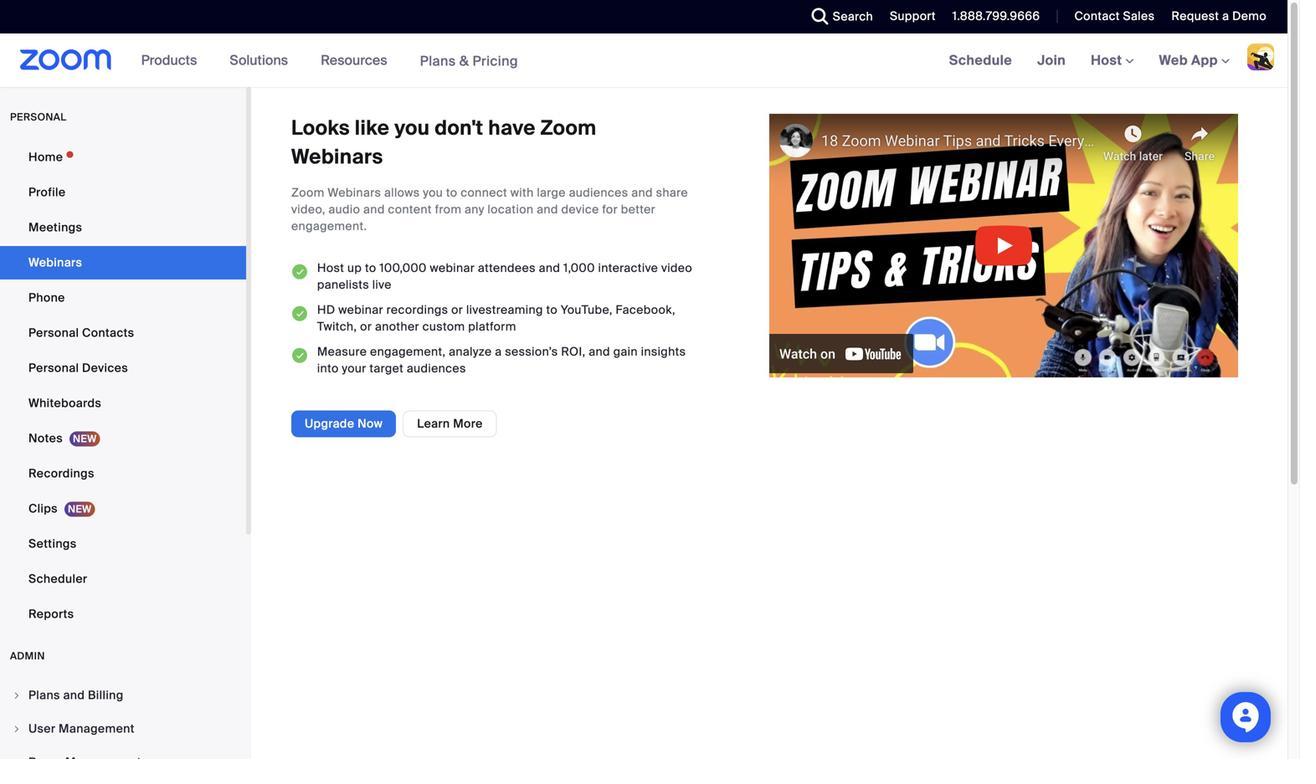 Task type: vqa. For each thing, say whether or not it's contained in the screenshot.
custom in the top of the page
yes



Task type: describe. For each thing, give the bounding box(es) containing it.
web app button
[[1159, 51, 1230, 69]]

to inside host up to 100,000 webinar attendees and 1,000 interactive video panelists live
[[365, 260, 376, 276]]

app
[[1192, 51, 1218, 69]]

meetings link
[[0, 211, 246, 244]]

host for host up to 100,000 webinar attendees and 1,000 interactive video panelists live
[[317, 260, 344, 276]]

video
[[661, 260, 693, 276]]

and right audio
[[363, 202, 385, 217]]

twitch,
[[317, 319, 357, 335]]

recordings
[[28, 466, 94, 481]]

request a demo
[[1172, 8, 1267, 24]]

user management menu item
[[0, 713, 246, 745]]

audiences inside 'measure engagement, analyze a session's roi, and gain insights into your target audiences'
[[407, 361, 466, 376]]

youtube,
[[561, 302, 613, 318]]

plans & pricing
[[420, 52, 518, 70]]

panelists
[[317, 277, 369, 293]]

products button
[[141, 33, 205, 87]]

reports
[[28, 607, 74, 622]]

like
[[355, 115, 390, 141]]

1 horizontal spatial or
[[451, 302, 463, 318]]

devices
[[82, 360, 128, 376]]

resources
[[321, 51, 387, 69]]

roi,
[[561, 344, 586, 360]]

gain
[[613, 344, 638, 360]]

sales
[[1123, 8, 1155, 24]]

contact
[[1075, 8, 1120, 24]]

recordings
[[387, 302, 448, 318]]

platform
[[468, 319, 516, 335]]

right image for user
[[12, 724, 22, 734]]

learn more button
[[403, 411, 497, 438]]

whiteboards
[[28, 396, 101, 411]]

session's
[[505, 344, 558, 360]]

join link
[[1025, 33, 1079, 87]]

support
[[890, 8, 936, 24]]

analyze
[[449, 344, 492, 360]]

settings
[[28, 536, 77, 552]]

webinars inside looks like you don't have zoom webinars
[[291, 144, 383, 170]]

admin menu menu
[[0, 680, 246, 759]]

banner containing products
[[0, 33, 1288, 88]]

and inside menu item
[[63, 688, 85, 703]]

profile picture image
[[1248, 44, 1274, 70]]

admin
[[10, 650, 45, 663]]

learn more
[[417, 416, 483, 432]]

join
[[1037, 51, 1066, 69]]

right image for plans
[[12, 691, 22, 701]]

into
[[317, 361, 339, 376]]

plans for plans & pricing
[[420, 52, 456, 70]]

and inside host up to 100,000 webinar attendees and 1,000 interactive video panelists live
[[539, 260, 560, 276]]

&
[[459, 52, 469, 70]]

interactive
[[598, 260, 658, 276]]

better
[[621, 202, 656, 217]]

schedule link
[[937, 33, 1025, 87]]

billing
[[88, 688, 124, 703]]

any
[[465, 202, 485, 217]]

search button
[[799, 0, 878, 33]]

request
[[1172, 8, 1219, 24]]

measure
[[317, 344, 367, 360]]

upgrade now button
[[291, 411, 396, 438]]

facebook,
[[616, 302, 676, 318]]

host up to 100,000 webinar attendees and 1,000 interactive video panelists live
[[317, 260, 693, 293]]

settings link
[[0, 528, 246, 561]]

user management
[[28, 721, 135, 737]]

have
[[488, 115, 536, 141]]

hd webinar recordings or livestreaming to youtube, facebook, twitch, or another custom platform
[[317, 302, 676, 335]]

reports link
[[0, 598, 246, 631]]

zoom logo image
[[20, 49, 112, 70]]

1,000
[[564, 260, 595, 276]]

pricing
[[473, 52, 518, 70]]

whiteboards link
[[0, 387, 246, 420]]

upgrade
[[305, 416, 355, 432]]

attendees
[[478, 260, 536, 276]]

products
[[141, 51, 197, 69]]

another
[[375, 319, 419, 335]]

profile link
[[0, 176, 246, 209]]

plans and billing menu item
[[0, 680, 246, 712]]

you inside zoom webinars allows you to connect with large audiences and share video, audio and content from any location and device for better engagement.
[[423, 185, 443, 201]]

zoom inside zoom webinars allows you to connect with large audiences and share video, audio and content from any location and device for better engagement.
[[291, 185, 325, 201]]

content
[[388, 202, 432, 217]]

for
[[602, 202, 618, 217]]

1 horizontal spatial a
[[1223, 8, 1229, 24]]

personal for personal contacts
[[28, 325, 79, 341]]

to inside hd webinar recordings or livestreaming to youtube, facebook, twitch, or another custom platform
[[546, 302, 558, 318]]

audiences inside zoom webinars allows you to connect with large audiences and share video, audio and content from any location and device for better engagement.
[[569, 185, 628, 201]]

connect
[[461, 185, 507, 201]]

notes link
[[0, 422, 246, 455]]

and down large
[[537, 202, 558, 217]]

management
[[59, 721, 135, 737]]

large
[[537, 185, 566, 201]]

live
[[372, 277, 392, 293]]



Task type: locate. For each thing, give the bounding box(es) containing it.
now
[[358, 416, 383, 432]]

1 vertical spatial right image
[[12, 724, 22, 734]]

custom
[[423, 319, 465, 335]]

recordings link
[[0, 457, 246, 491]]

zoom right have
[[541, 115, 597, 141]]

you
[[394, 115, 430, 141], [423, 185, 443, 201]]

a left demo
[[1223, 8, 1229, 24]]

phone
[[28, 290, 65, 306]]

plans and billing
[[28, 688, 124, 703]]

phone link
[[0, 281, 246, 315]]

search
[[833, 9, 873, 24]]

product information navigation
[[129, 33, 531, 88]]

plans inside product information navigation
[[420, 52, 456, 70]]

1 vertical spatial zoom
[[291, 185, 325, 201]]

1 vertical spatial you
[[423, 185, 443, 201]]

looks like you don't have zoom webinars
[[291, 115, 597, 170]]

personal
[[28, 325, 79, 341], [28, 360, 79, 376]]

measure engagement, analyze a session's roi, and gain insights into your target audiences
[[317, 344, 686, 376]]

and inside 'measure engagement, analyze a session's roi, and gain insights into your target audiences'
[[589, 344, 610, 360]]

2 vertical spatial to
[[546, 302, 558, 318]]

0 vertical spatial host
[[1091, 51, 1126, 69]]

zoom up video,
[[291, 185, 325, 201]]

2 vertical spatial webinars
[[28, 255, 82, 270]]

right image left user
[[12, 724, 22, 734]]

schedule
[[949, 51, 1012, 69]]

host up panelists
[[317, 260, 344, 276]]

0 horizontal spatial webinar
[[338, 302, 383, 318]]

0 vertical spatial a
[[1223, 8, 1229, 24]]

1 vertical spatial plans
[[28, 688, 60, 703]]

solutions button
[[230, 33, 296, 87]]

insights
[[641, 344, 686, 360]]

host inside meetings navigation
[[1091, 51, 1126, 69]]

0 horizontal spatial audiences
[[407, 361, 466, 376]]

personal contacts
[[28, 325, 134, 341]]

webinars up audio
[[328, 185, 381, 201]]

2 right image from the top
[[12, 724, 22, 734]]

home
[[28, 149, 63, 165]]

personal menu menu
[[0, 141, 246, 633]]

webinars inside webinars link
[[28, 255, 82, 270]]

you right like
[[394, 115, 430, 141]]

0 horizontal spatial or
[[360, 319, 372, 335]]

and left gain
[[589, 344, 610, 360]]

notes
[[28, 431, 63, 446]]

1 horizontal spatial host
[[1091, 51, 1126, 69]]

or up "custom"
[[451, 302, 463, 318]]

you inside looks like you don't have zoom webinars
[[394, 115, 430, 141]]

webinars down 'looks'
[[291, 144, 383, 170]]

a inside 'measure engagement, analyze a session's roi, and gain insights into your target audiences'
[[495, 344, 502, 360]]

1 horizontal spatial plans
[[420, 52, 456, 70]]

plans left &
[[420, 52, 456, 70]]

100,000
[[380, 260, 427, 276]]

home link
[[0, 141, 246, 174]]

webinar inside hd webinar recordings or livestreaming to youtube, facebook, twitch, or another custom platform
[[338, 302, 383, 318]]

0 vertical spatial audiences
[[569, 185, 628, 201]]

resources button
[[321, 33, 395, 87]]

right image inside plans and billing menu item
[[12, 691, 22, 701]]

video,
[[291, 202, 325, 217]]

to left youtube,
[[546, 302, 558, 318]]

0 vertical spatial or
[[451, 302, 463, 318]]

right image down the admin on the bottom of page
[[12, 691, 22, 701]]

0 vertical spatial webinar
[[430, 260, 475, 276]]

webinars down meetings
[[28, 255, 82, 270]]

device
[[561, 202, 599, 217]]

request a demo link
[[1159, 0, 1288, 33], [1172, 8, 1267, 24]]

1 horizontal spatial webinar
[[430, 260, 475, 276]]

web
[[1159, 51, 1188, 69]]

scheduler
[[28, 571, 87, 587]]

0 horizontal spatial host
[[317, 260, 344, 276]]

audiences
[[569, 185, 628, 201], [407, 361, 466, 376]]

webinar inside host up to 100,000 webinar attendees and 1,000 interactive video panelists live
[[430, 260, 475, 276]]

audiences up the for
[[569, 185, 628, 201]]

1.888.799.9666 button
[[940, 0, 1044, 33], [953, 8, 1040, 24]]

share
[[656, 185, 688, 201]]

plans & pricing link
[[420, 52, 518, 70], [420, 52, 518, 70]]

banner
[[0, 33, 1288, 88]]

more
[[453, 416, 483, 432]]

to inside zoom webinars allows you to connect with large audiences and share video, audio and content from any location and device for better engagement.
[[446, 185, 458, 201]]

audio
[[329, 202, 360, 217]]

with
[[511, 185, 534, 201]]

0 vertical spatial plans
[[420, 52, 456, 70]]

1 personal from the top
[[28, 325, 79, 341]]

location
[[488, 202, 534, 217]]

1 vertical spatial a
[[495, 344, 502, 360]]

support link
[[878, 0, 940, 33], [890, 8, 936, 24]]

host down contact sales
[[1091, 51, 1126, 69]]

contact sales link
[[1062, 0, 1159, 33], [1075, 8, 1155, 24]]

host button
[[1091, 51, 1134, 69]]

personal contacts link
[[0, 317, 246, 350]]

solutions
[[230, 51, 288, 69]]

to
[[446, 185, 458, 201], [365, 260, 376, 276], [546, 302, 558, 318]]

1 vertical spatial or
[[360, 319, 372, 335]]

to up "from" on the left
[[446, 185, 458, 201]]

meetings navigation
[[937, 33, 1288, 88]]

user
[[28, 721, 56, 737]]

personal for personal devices
[[28, 360, 79, 376]]

0 horizontal spatial zoom
[[291, 185, 325, 201]]

plans inside menu item
[[28, 688, 60, 703]]

0 vertical spatial right image
[[12, 691, 22, 701]]

0 vertical spatial webinars
[[291, 144, 383, 170]]

webinar
[[430, 260, 475, 276], [338, 302, 383, 318]]

1 vertical spatial personal
[[28, 360, 79, 376]]

and up better
[[632, 185, 653, 201]]

don't
[[435, 115, 483, 141]]

you up "from" on the left
[[423, 185, 443, 201]]

your
[[342, 361, 366, 376]]

contacts
[[82, 325, 134, 341]]

hd
[[317, 302, 335, 318]]

webinars link
[[0, 246, 246, 280]]

right image
[[12, 691, 22, 701], [12, 724, 22, 734]]

plans up user
[[28, 688, 60, 703]]

1 vertical spatial webinar
[[338, 302, 383, 318]]

meetings
[[28, 220, 82, 235]]

2 personal from the top
[[28, 360, 79, 376]]

1 horizontal spatial audiences
[[569, 185, 628, 201]]

engagement.
[[291, 219, 367, 234]]

web app
[[1159, 51, 1218, 69]]

up
[[347, 260, 362, 276]]

demo
[[1233, 8, 1267, 24]]

webinar right the 100,000
[[430, 260, 475, 276]]

engagement,
[[370, 344, 446, 360]]

1.888.799.9666
[[953, 8, 1040, 24]]

host for host
[[1091, 51, 1126, 69]]

0 horizontal spatial a
[[495, 344, 502, 360]]

1 vertical spatial webinars
[[328, 185, 381, 201]]

looks
[[291, 115, 350, 141]]

and left billing
[[63, 688, 85, 703]]

1 horizontal spatial zoom
[[541, 115, 597, 141]]

profile
[[28, 185, 66, 200]]

from
[[435, 202, 462, 217]]

1 vertical spatial host
[[317, 260, 344, 276]]

webinar up the twitch,
[[338, 302, 383, 318]]

1 horizontal spatial to
[[446, 185, 458, 201]]

clips link
[[0, 492, 246, 526]]

host inside host up to 100,000 webinar attendees and 1,000 interactive video panelists live
[[317, 260, 344, 276]]

allows
[[384, 185, 420, 201]]

1 vertical spatial to
[[365, 260, 376, 276]]

personal up 'whiteboards' on the left bottom of the page
[[28, 360, 79, 376]]

livestreaming
[[466, 302, 543, 318]]

1 vertical spatial audiences
[[407, 361, 466, 376]]

0 vertical spatial you
[[394, 115, 430, 141]]

0 horizontal spatial to
[[365, 260, 376, 276]]

learn
[[417, 416, 450, 432]]

contact sales
[[1075, 8, 1155, 24]]

upgrade now
[[305, 416, 383, 432]]

personal down "phone"
[[28, 325, 79, 341]]

2 horizontal spatial to
[[546, 302, 558, 318]]

and left "1,000"
[[539, 260, 560, 276]]

to right up at the top
[[365, 260, 376, 276]]

or right the twitch,
[[360, 319, 372, 335]]

a down platform
[[495, 344, 502, 360]]

1 right image from the top
[[12, 691, 22, 701]]

zoom inside looks like you don't have zoom webinars
[[541, 115, 597, 141]]

0 vertical spatial personal
[[28, 325, 79, 341]]

audiences down the engagement,
[[407, 361, 466, 376]]

personal
[[10, 111, 67, 124]]

0 vertical spatial zoom
[[541, 115, 597, 141]]

0 vertical spatial to
[[446, 185, 458, 201]]

scheduler link
[[0, 563, 246, 596]]

right image inside user management "menu item"
[[12, 724, 22, 734]]

target
[[370, 361, 404, 376]]

plans for plans and billing
[[28, 688, 60, 703]]

0 horizontal spatial plans
[[28, 688, 60, 703]]

webinars inside zoom webinars allows you to connect with large audiences and share video, audio and content from any location and device for better engagement.
[[328, 185, 381, 201]]



